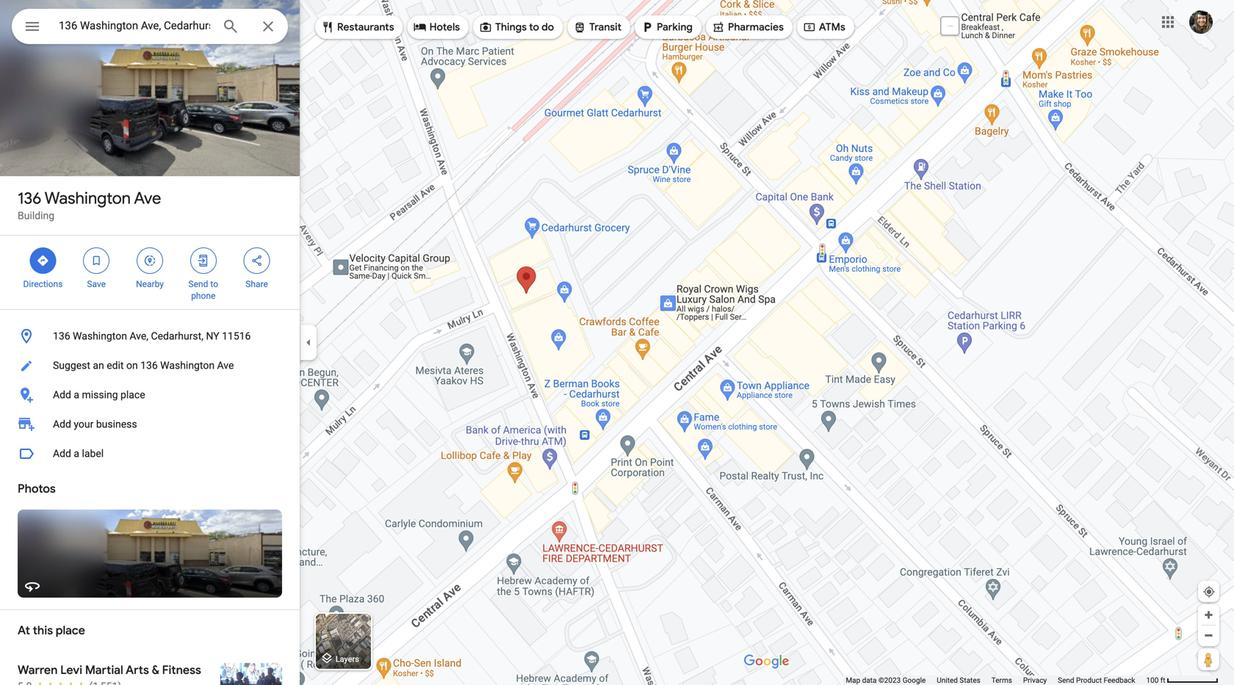 Task type: describe. For each thing, give the bounding box(es) containing it.
5.0 stars 1,551 reviews image
[[18, 680, 121, 685]]

atms
[[819, 21, 845, 34]]

actions for 136 washington ave region
[[0, 236, 300, 309]]

suggest an edit on 136 washington ave
[[53, 360, 234, 372]]

map data ©2023 google
[[846, 676, 926, 685]]

washington for ave
[[45, 188, 131, 209]]

this
[[33, 623, 53, 638]]

warren levi martial arts & fitness
[[18, 663, 201, 678]]

100 ft button
[[1146, 676, 1219, 685]]

add your business link
[[0, 410, 300, 439]]

privacy
[[1023, 676, 1047, 685]]

send to phone
[[188, 279, 218, 301]]

place inside button
[[120, 389, 145, 401]]

feedback
[[1104, 676, 1135, 685]]

none field inside 136 washington ave, cedarhurst, ny 11516 field
[[59, 17, 210, 35]]

martial
[[85, 663, 123, 678]]

terms
[[992, 676, 1012, 685]]


[[321, 19, 334, 35]]


[[143, 253, 156, 269]]

show your location image
[[1203, 585, 1216, 599]]

send product feedback
[[1058, 676, 1135, 685]]


[[413, 19, 427, 35]]

collapse side panel image
[[300, 335, 317, 351]]

 atms
[[803, 19, 845, 35]]

photos
[[18, 482, 56, 497]]

transit
[[589, 21, 622, 34]]

 restaurants
[[321, 19, 394, 35]]

google maps element
[[0, 0, 1234, 685]]

share
[[246, 279, 268, 289]]

11516
[[222, 330, 251, 342]]


[[197, 253, 210, 269]]

fitness
[[162, 663, 201, 678]]

missing
[[82, 389, 118, 401]]

do
[[542, 21, 554, 34]]

136 washington ave, cedarhurst, ny 11516 button
[[0, 322, 300, 351]]

at
[[18, 623, 30, 638]]

©2023
[[879, 676, 901, 685]]

ave,
[[130, 330, 148, 342]]

a for missing
[[74, 389, 79, 401]]

united states
[[937, 676, 981, 685]]

google
[[903, 676, 926, 685]]

on
[[126, 360, 138, 372]]

 hotels
[[413, 19, 460, 35]]

save
[[87, 279, 106, 289]]

layers
[[336, 655, 359, 664]]

a for label
[[74, 448, 79, 460]]

add your business
[[53, 418, 137, 430]]

to inside ' things to do'
[[529, 21, 539, 34]]

zoom in image
[[1203, 610, 1214, 621]]

add a label button
[[0, 439, 300, 469]]

136 inside suggest an edit on 136 washington ave button
[[140, 360, 158, 372]]

136 Washington Ave, Cedarhurst, NY 11516 field
[[12, 9, 288, 44]]

nearby
[[136, 279, 164, 289]]

warren
[[18, 663, 58, 678]]

0 horizontal spatial place
[[56, 623, 85, 638]]

to inside send to phone
[[210, 279, 218, 289]]

100 ft
[[1146, 676, 1165, 685]]

pharmacies
[[728, 21, 784, 34]]

at this place
[[18, 623, 85, 638]]

parking
[[657, 21, 693, 34]]

privacy button
[[1023, 676, 1047, 685]]

label
[[82, 448, 104, 460]]

google account: giulia masi  
(giulia.masi@adept.ai) image
[[1189, 10, 1213, 34]]

ave inside suggest an edit on 136 washington ave button
[[217, 360, 234, 372]]


[[250, 253, 263, 269]]

add a label
[[53, 448, 104, 460]]


[[803, 19, 816, 35]]

ny
[[206, 330, 219, 342]]

product
[[1076, 676, 1102, 685]]

hotels
[[430, 21, 460, 34]]



Task type: locate. For each thing, give the bounding box(es) containing it.
0 vertical spatial washington
[[45, 188, 131, 209]]

to up phone
[[210, 279, 218, 289]]

footer inside google maps element
[[846, 676, 1146, 685]]

2 vertical spatial washington
[[160, 360, 215, 372]]

things
[[495, 21, 527, 34]]

1 vertical spatial place
[[56, 623, 85, 638]]

a inside button
[[74, 448, 79, 460]]

0 horizontal spatial to
[[210, 279, 218, 289]]

send for send to phone
[[188, 279, 208, 289]]

add for add your business
[[53, 418, 71, 430]]

washington up an
[[73, 330, 127, 342]]

136 for ave,
[[53, 330, 70, 342]]


[[479, 19, 492, 35]]

add for add a label
[[53, 448, 71, 460]]

show street view coverage image
[[1198, 649, 1219, 671]]

a left label
[[74, 448, 79, 460]]

1 vertical spatial add
[[53, 418, 71, 430]]

 pharmacies
[[712, 19, 784, 35]]

136 for ave
[[18, 188, 41, 209]]

136 inside 136 washington ave, cedarhurst, ny 11516 button
[[53, 330, 70, 342]]

2 horizontal spatial 136
[[140, 360, 158, 372]]

send product feedback button
[[1058, 676, 1135, 685]]

add down suggest
[[53, 389, 71, 401]]

place down on
[[120, 389, 145, 401]]

2 a from the top
[[74, 448, 79, 460]]

136 washington ave main content
[[0, 0, 300, 685]]

136 washington ave building
[[18, 188, 161, 222]]

to
[[529, 21, 539, 34], [210, 279, 218, 289]]

 button
[[12, 9, 53, 47]]

136 up suggest
[[53, 330, 70, 342]]

136
[[18, 188, 41, 209], [53, 330, 70, 342], [140, 360, 158, 372]]

arts
[[126, 663, 149, 678]]

data
[[862, 676, 877, 685]]

1 vertical spatial a
[[74, 448, 79, 460]]

0 horizontal spatial ave
[[134, 188, 161, 209]]

ave up 
[[134, 188, 161, 209]]

business
[[96, 418, 137, 430]]

0 vertical spatial ave
[[134, 188, 161, 209]]

building
[[18, 210, 54, 222]]

ave
[[134, 188, 161, 209], [217, 360, 234, 372]]

place right this
[[56, 623, 85, 638]]

footer
[[846, 676, 1146, 685]]

1 horizontal spatial send
[[1058, 676, 1074, 685]]


[[712, 19, 725, 35]]

None field
[[59, 17, 210, 35]]

washington
[[45, 188, 131, 209], [73, 330, 127, 342], [160, 360, 215, 372]]

add a missing place button
[[0, 381, 300, 410]]

0 vertical spatial to
[[529, 21, 539, 34]]

1 vertical spatial send
[[1058, 676, 1074, 685]]


[[641, 19, 654, 35]]

add left label
[[53, 448, 71, 460]]

136 inside the 136 washington ave building
[[18, 188, 41, 209]]

map
[[846, 676, 860, 685]]

ave down "11516"
[[217, 360, 234, 372]]

ave inside the 136 washington ave building
[[134, 188, 161, 209]]

 search field
[[12, 9, 288, 47]]

zoom out image
[[1203, 630, 1214, 641]]

add inside add a missing place button
[[53, 389, 71, 401]]

0 vertical spatial place
[[120, 389, 145, 401]]

washington inside suggest an edit on 136 washington ave button
[[160, 360, 215, 372]]

0 vertical spatial a
[[74, 389, 79, 401]]

100
[[1146, 676, 1159, 685]]

a left missing
[[74, 389, 79, 401]]

1 add from the top
[[53, 389, 71, 401]]

washington inside the 136 washington ave building
[[45, 188, 131, 209]]

a inside button
[[74, 389, 79, 401]]

136 right on
[[140, 360, 158, 372]]

send for send product feedback
[[1058, 676, 1074, 685]]

 parking
[[641, 19, 693, 35]]

add inside add your business link
[[53, 418, 71, 430]]

add left your at bottom
[[53, 418, 71, 430]]


[[24, 16, 41, 37]]

footer containing map data ©2023 google
[[846, 676, 1146, 685]]

2 add from the top
[[53, 418, 71, 430]]

send inside button
[[1058, 676, 1074, 685]]

ft
[[1161, 676, 1165, 685]]

directions
[[23, 279, 63, 289]]

1 vertical spatial ave
[[217, 360, 234, 372]]

send inside send to phone
[[188, 279, 208, 289]]

cedarhurst,
[[151, 330, 203, 342]]

0 vertical spatial add
[[53, 389, 71, 401]]

add
[[53, 389, 71, 401], [53, 418, 71, 430], [53, 448, 71, 460]]

send
[[188, 279, 208, 289], [1058, 676, 1074, 685]]

0 horizontal spatial 136
[[18, 188, 41, 209]]

1 a from the top
[[74, 389, 79, 401]]

washington down cedarhurst,
[[160, 360, 215, 372]]

suggest
[[53, 360, 90, 372]]

add for add a missing place
[[53, 389, 71, 401]]

an
[[93, 360, 104, 372]]

1 horizontal spatial ave
[[217, 360, 234, 372]]

0 vertical spatial send
[[188, 279, 208, 289]]

1 vertical spatial washington
[[73, 330, 127, 342]]

washington inside 136 washington ave, cedarhurst, ny 11516 button
[[73, 330, 127, 342]]

&
[[152, 663, 159, 678]]

3 add from the top
[[53, 448, 71, 460]]

suggest an edit on 136 washington ave button
[[0, 351, 300, 381]]

1 vertical spatial to
[[210, 279, 218, 289]]

edit
[[107, 360, 124, 372]]

2 vertical spatial add
[[53, 448, 71, 460]]

136 up building
[[18, 188, 41, 209]]

2 vertical spatial 136
[[140, 360, 158, 372]]

levi
[[60, 663, 82, 678]]

terms button
[[992, 676, 1012, 685]]

warren levi martial arts & fitness link
[[0, 652, 300, 685]]

a
[[74, 389, 79, 401], [74, 448, 79, 460]]

united states button
[[937, 676, 981, 685]]

 transit
[[573, 19, 622, 35]]

washington up building
[[45, 188, 131, 209]]

united
[[937, 676, 958, 685]]

washington for ave,
[[73, 330, 127, 342]]

1 horizontal spatial place
[[120, 389, 145, 401]]

0 horizontal spatial send
[[188, 279, 208, 289]]


[[36, 253, 50, 269]]

send left product
[[1058, 676, 1074, 685]]

0 vertical spatial 136
[[18, 188, 41, 209]]

 things to do
[[479, 19, 554, 35]]

restaurants
[[337, 21, 394, 34]]

phone
[[191, 291, 216, 301]]

add a missing place
[[53, 389, 145, 401]]

to left do
[[529, 21, 539, 34]]

place
[[120, 389, 145, 401], [56, 623, 85, 638]]

1 horizontal spatial 136
[[53, 330, 70, 342]]

states
[[960, 676, 981, 685]]

1 horizontal spatial to
[[529, 21, 539, 34]]


[[90, 253, 103, 269]]

1 vertical spatial 136
[[53, 330, 70, 342]]


[[573, 19, 586, 35]]

send up phone
[[188, 279, 208, 289]]

your
[[74, 418, 94, 430]]

add inside add a label button
[[53, 448, 71, 460]]

136 washington ave, cedarhurst, ny 11516
[[53, 330, 251, 342]]



Task type: vqa. For each thing, say whether or not it's contained in the screenshot.
At this place
yes



